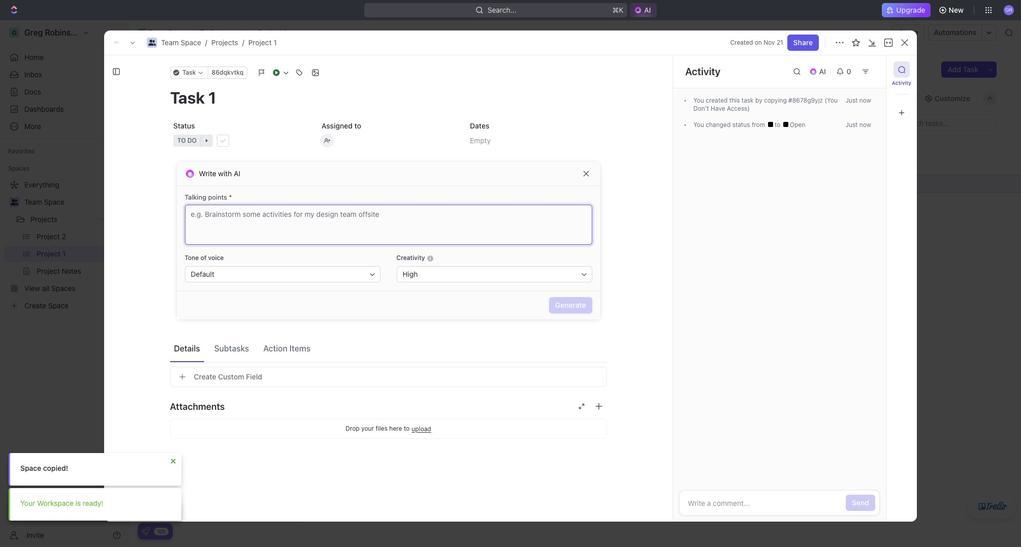 Task type: vqa. For each thing, say whether or not it's contained in the screenshot.
rightmost Field
yes



Task type: locate. For each thing, give the bounding box(es) containing it.
is
[[76, 499, 81, 508]]

‎task 1 link
[[180, 177, 330, 191]]

task sidebar content section
[[671, 55, 887, 522]]

1 vertical spatial 3
[[200, 215, 204, 224]]

add task down task 3
[[183, 233, 213, 241]]

0 horizontal spatial user group image
[[10, 199, 18, 205]]

0 horizontal spatial invite
[[26, 531, 44, 540]]

team
[[148, 28, 166, 37], [161, 38, 179, 47], [24, 198, 42, 206]]

task up customize
[[964, 65, 979, 74]]

0 vertical spatial share
[[899, 28, 919, 37]]

create custom field button
[[170, 367, 607, 387]]

0 horizontal spatial ai button
[[630, 3, 658, 17]]

you for created this task by copying
[[694, 97, 705, 104]]

0 vertical spatial now
[[860, 97, 872, 104]]

0 vertical spatial to do
[[177, 137, 197, 144]]

share down upgrade link on the right top of page
[[899, 28, 919, 37]]

0 vertical spatial activity
[[686, 66, 721, 77]]

2 just from the top
[[846, 121, 858, 129]]

1 vertical spatial just
[[846, 121, 858, 129]]

nov
[[764, 39, 776, 46]]

a down create a space
[[175, 469, 179, 478]]

0 vertical spatial project 1
[[258, 28, 287, 37]]

team inside sidebar navigation
[[24, 198, 42, 206]]

ai
[[645, 6, 651, 14], [820, 67, 827, 76], [234, 169, 241, 178]]

new
[[950, 6, 964, 14]]

of
[[201, 254, 207, 262]]

1 vertical spatial workspace
[[37, 499, 74, 508]]

a for task
[[175, 469, 179, 478]]

create for create custom field
[[194, 373, 216, 381]]

high button
[[397, 266, 593, 283]]

created on nov 21
[[731, 39, 784, 46]]

activity
[[686, 66, 721, 77], [893, 80, 912, 86]]

0 horizontal spatial workspace
[[37, 499, 74, 508]]

create up "started"
[[194, 373, 216, 381]]

0 vertical spatial project
[[258, 28, 282, 37]]

your down add a custom field
[[180, 502, 194, 510]]

‎task
[[183, 180, 198, 188], [183, 198, 198, 206]]

0 vertical spatial just
[[846, 97, 858, 104]]

0 button
[[833, 64, 858, 80]]

1 horizontal spatial project 1
[[258, 28, 287, 37]]

1 ‎task from the top
[[183, 180, 198, 188]]

add up with
[[229, 146, 241, 154]]

assigned
[[322, 122, 353, 130]]

trash link
[[70, 507, 86, 515]]

just now for changed status from
[[846, 121, 872, 129]]

1 horizontal spatial team space
[[148, 28, 189, 37]]

task inside "section"
[[742, 97, 754, 104]]

your inside drop your files here to upload
[[362, 425, 374, 433]]

1 vertical spatial activity
[[893, 80, 912, 86]]

just
[[846, 97, 858, 104], [846, 121, 858, 129]]

task sidebar navigation tab list
[[891, 62, 914, 121]]

a for workspace
[[184, 437, 188, 445]]

0 horizontal spatial add task
[[183, 233, 213, 241]]

1 vertical spatial ‎task
[[183, 198, 198, 206]]

0 horizontal spatial project 1
[[154, 60, 213, 77]]

empty button
[[467, 132, 607, 150]]

custom
[[218, 373, 244, 381], [181, 486, 206, 494]]

field up team
[[208, 486, 224, 494]]

started
[[183, 386, 217, 398]]

‎task left 2
[[183, 198, 198, 206]]

ai button left 0
[[806, 64, 833, 80]]

2 vertical spatial create
[[160, 453, 182, 462]]

1 horizontal spatial share button
[[893, 24, 925, 41]]

team up user group image
[[148, 28, 166, 37]]

onboarding checklist button element
[[142, 528, 150, 536]]

0 vertical spatial you
[[694, 97, 705, 104]]

2 vertical spatial add task
[[183, 233, 213, 241]]

add down create a space
[[160, 469, 173, 478]]

your workspace is ready!
[[20, 499, 103, 508]]

voice
[[208, 254, 224, 262]]

your
[[362, 425, 374, 433], [180, 502, 194, 510]]

1 vertical spatial now
[[860, 121, 872, 129]]

share button
[[893, 24, 925, 41], [788, 35, 820, 51]]

now down 'search' button
[[860, 121, 872, 129]]

task up ‎task 1 link
[[243, 146, 256, 154]]

dates
[[470, 122, 490, 130]]

share for the left the share button
[[794, 38, 813, 47]]

tree containing team space
[[4, 177, 125, 314]]

21
[[777, 39, 784, 46]]

task
[[964, 65, 979, 74], [182, 69, 196, 76], [243, 146, 256, 154], [183, 215, 198, 224], [198, 233, 213, 241]]

status
[[173, 122, 195, 130]]

on
[[755, 39, 763, 46]]

2 vertical spatial projects
[[31, 215, 57, 224]]

2 now from the top
[[860, 121, 872, 129]]

creativity
[[397, 254, 427, 262]]

field down subtasks
[[246, 373, 262, 381]]

activity up hide dropdown button
[[893, 80, 912, 86]]

add task up with
[[229, 146, 256, 154]]

workspace up create a space
[[190, 437, 226, 445]]

ai left 0 dropdown button
[[820, 67, 827, 76]]

0 horizontal spatial share
[[794, 38, 813, 47]]

inbox
[[24, 70, 42, 79]]

gr
[[1006, 7, 1013, 13]]

invite inside sidebar navigation
[[26, 531, 44, 540]]

a for custom
[[175, 486, 179, 494]]

0 vertical spatial ‎task
[[183, 180, 198, 188]]

‎task 2 link
[[180, 194, 330, 209]]

add down add a task
[[160, 486, 173, 494]]

search
[[861, 94, 884, 102]]

a
[[184, 437, 188, 445], [184, 453, 188, 462], [175, 469, 179, 478], [175, 486, 179, 494]]

Search tasks... text field
[[895, 115, 997, 131]]

tree inside sidebar navigation
[[4, 177, 125, 314]]

custom up the invite your team
[[181, 486, 206, 494]]

upload button
[[412, 425, 431, 433]]

create for create a space
[[160, 453, 182, 462]]

3 down 2
[[200, 215, 204, 224]]

do
[[187, 137, 197, 144], [176, 146, 186, 154]]

task up board
[[182, 69, 196, 76]]

1 horizontal spatial activity
[[893, 80, 912, 86]]

1 vertical spatial share
[[794, 38, 813, 47]]

team right user group image
[[161, 38, 179, 47]]

new button
[[935, 2, 971, 18]]

add task button down task 3
[[178, 231, 217, 244]]

you down don't
[[694, 121, 705, 129]]

1 vertical spatial add task button
[[217, 144, 260, 157]]

1 horizontal spatial task
[[742, 97, 754, 104]]

to do
[[177, 137, 197, 144], [166, 146, 186, 154]]

created this task by copying
[[705, 97, 789, 104]]

team space / projects / project 1
[[161, 38, 277, 47]]

share button down upgrade link on the right top of page
[[893, 24, 925, 41]]

a down add a task
[[175, 486, 179, 494]]

team
[[196, 502, 213, 510]]

you up don't
[[694, 97, 705, 104]]

just down 'search' button
[[846, 121, 858, 129]]

user group image inside tree
[[10, 199, 18, 205]]

2 horizontal spatial ai
[[820, 67, 827, 76]]

2 ‎task from the top
[[183, 198, 198, 206]]

task down task 3
[[198, 233, 213, 241]]

list link
[[204, 91, 218, 105]]

just left the search
[[846, 97, 858, 104]]

to inside task sidebar content "section"
[[775, 121, 783, 129]]

invite down "moved"
[[26, 531, 44, 540]]

add task up customize
[[948, 65, 979, 74]]

just now right "(you"
[[846, 97, 872, 104]]

1 you from the top
[[694, 97, 705, 104]]

1 horizontal spatial ai
[[645, 6, 651, 14]]

team down spaces
[[24, 198, 42, 206]]

0 vertical spatial custom
[[218, 373, 244, 381]]

0 horizontal spatial custom
[[181, 486, 206, 494]]

a up create a space
[[184, 437, 188, 445]]

0 horizontal spatial ai
[[234, 169, 241, 178]]

here
[[390, 425, 402, 433]]

add task button
[[942, 62, 985, 78], [217, 144, 260, 157], [178, 231, 217, 244]]

3 up write
[[197, 146, 201, 154]]

add up customize
[[948, 65, 962, 74]]

space inside sidebar navigation
[[44, 198, 65, 206]]

1 horizontal spatial invite
[[160, 502, 178, 510]]

0 horizontal spatial task
[[181, 469, 195, 478]]

1 horizontal spatial your
[[362, 425, 374, 433]]

1 horizontal spatial workspace
[[190, 437, 226, 445]]

just now down 'search' button
[[846, 121, 872, 129]]

custom inside button
[[218, 373, 244, 381]]

onboarding checklist button image
[[142, 528, 150, 536]]

1 vertical spatial add task
[[229, 146, 256, 154]]

your left files
[[362, 425, 374, 433]]

items
[[290, 344, 311, 353]]

0 vertical spatial field
[[246, 373, 262, 381]]

upgrade link
[[883, 3, 931, 17]]

1 horizontal spatial user group image
[[139, 30, 146, 35]]

0 vertical spatial your
[[362, 425, 374, 433]]

1 vertical spatial your
[[180, 502, 194, 510]]

team space down spaces
[[24, 198, 65, 206]]

1 vertical spatial task
[[181, 469, 195, 478]]

now for created this task by copying
[[860, 97, 872, 104]]

1 vertical spatial invite
[[26, 531, 44, 540]]

inbox link
[[4, 67, 125, 83]]

task down the ‎task 2
[[183, 215, 198, 224]]

docs
[[24, 87, 41, 96]]

0 horizontal spatial activity
[[686, 66, 721, 77]]

0 horizontal spatial do
[[176, 146, 186, 154]]

task down create a space
[[181, 469, 195, 478]]

activity inside task sidebar content "section"
[[686, 66, 721, 77]]

assigned to
[[322, 122, 361, 130]]

ready!
[[83, 499, 103, 508]]

invite for invite
[[26, 531, 44, 540]]

2 vertical spatial team
[[24, 198, 42, 206]]

to inside to do dropdown button
[[177, 137, 186, 144]]

0 vertical spatial task
[[742, 97, 754, 104]]

1 vertical spatial just now
[[846, 121, 872, 129]]

a down create a workspace
[[184, 453, 188, 462]]

project
[[258, 28, 282, 37], [249, 38, 272, 47], [154, 60, 200, 77]]

create for create a workspace
[[160, 437, 182, 445]]

1 vertical spatial ai
[[820, 67, 827, 76]]

0 horizontal spatial your
[[180, 502, 194, 510]]

/
[[193, 28, 195, 37], [241, 28, 243, 37], [205, 38, 207, 47], [242, 38, 245, 47]]

0 horizontal spatial field
[[208, 486, 224, 494]]

docs link
[[4, 84, 125, 100]]

ai button right ⌘k
[[630, 3, 658, 17]]

generate button
[[549, 297, 593, 314]]

0 horizontal spatial team space
[[24, 198, 65, 206]]

0 vertical spatial just now
[[846, 97, 872, 104]]

ai button
[[630, 3, 658, 17], [806, 64, 833, 80]]

add task button up customize
[[942, 62, 985, 78]]

field
[[246, 373, 262, 381], [208, 486, 224, 494]]

project 1 link
[[245, 26, 290, 39], [249, 38, 277, 47]]

create up add a task
[[160, 453, 182, 462]]

add task button up with
[[217, 144, 260, 157]]

team space up user group image
[[148, 28, 189, 37]]

1 horizontal spatial custom
[[218, 373, 244, 381]]

share right 21 on the right of page
[[794, 38, 813, 47]]

user group image
[[148, 40, 156, 46]]

add task
[[948, 65, 979, 74], [229, 146, 256, 154], [183, 233, 213, 241]]

activity inside task sidebar navigation tab list
[[893, 80, 912, 86]]

1 horizontal spatial share
[[899, 28, 919, 37]]

your
[[20, 499, 35, 508]]

1 vertical spatial team space
[[24, 198, 65, 206]]

#8678g9yjz
[[789, 97, 824, 104]]

add down task 3
[[183, 233, 196, 241]]

create inside button
[[194, 373, 216, 381]]

subtasks
[[214, 344, 249, 353]]

3
[[197, 146, 201, 154], [200, 215, 204, 224]]

team space link
[[136, 26, 191, 39], [161, 38, 201, 47], [24, 194, 123, 210]]

invite up 1/5
[[160, 502, 178, 510]]

search button
[[848, 91, 887, 105]]

0 vertical spatial ai
[[645, 6, 651, 14]]

0 vertical spatial team
[[148, 28, 166, 37]]

0 vertical spatial create
[[194, 373, 216, 381]]

board link
[[165, 91, 187, 105]]

0 horizontal spatial share button
[[788, 35, 820, 51]]

to
[[775, 121, 783, 129], [354, 122, 361, 130], [177, 137, 186, 144], [166, 146, 175, 154], [404, 425, 410, 433], [62, 507, 68, 515]]

1 just from the top
[[846, 97, 858, 104]]

1 just now from the top
[[846, 97, 872, 104]]

custom down subtasks button
[[218, 373, 244, 381]]

1 vertical spatial ai button
[[806, 64, 833, 80]]

1 vertical spatial user group image
[[10, 199, 18, 205]]

2 just now from the top
[[846, 121, 872, 129]]

favorites
[[8, 147, 35, 155]]

0 vertical spatial do
[[187, 137, 197, 144]]

moved
[[39, 507, 60, 515]]

1 vertical spatial do
[[176, 146, 186, 154]]

now right "(you"
[[860, 97, 872, 104]]

1 horizontal spatial do
[[187, 137, 197, 144]]

1 vertical spatial project 1
[[154, 60, 213, 77]]

task left by
[[742, 97, 754, 104]]

1 now from the top
[[860, 97, 872, 104]]

workspace left is
[[37, 499, 74, 508]]

0 vertical spatial add task
[[948, 65, 979, 74]]

do inside dropdown button
[[187, 137, 197, 144]]

1 vertical spatial you
[[694, 121, 705, 129]]

2 vertical spatial project
[[154, 60, 200, 77]]

just now
[[846, 97, 872, 104], [846, 121, 872, 129]]

ai right ⌘k
[[645, 6, 651, 14]]

1 horizontal spatial field
[[246, 373, 262, 381]]

‎task for ‎task 2
[[183, 198, 198, 206]]

activity up created
[[686, 66, 721, 77]]

share button right 21 on the right of page
[[788, 35, 820, 51]]

ai right with
[[234, 169, 241, 178]]

0 vertical spatial invite
[[160, 502, 178, 510]]

tree
[[4, 177, 125, 314]]

action items
[[264, 344, 311, 353]]

send
[[853, 499, 870, 507]]

default
[[191, 270, 215, 279]]

you for changed status from
[[694, 121, 705, 129]]

create up create a space
[[160, 437, 182, 445]]

task button
[[170, 67, 208, 79]]

2 you from the top
[[694, 121, 705, 129]]

user group image
[[139, 30, 146, 35], [10, 199, 18, 205]]

field inside button
[[246, 373, 262, 381]]

1 vertical spatial create
[[160, 437, 182, 445]]

#8678g9yjz (you don't have access)
[[694, 97, 838, 112]]

‎task up talking
[[183, 180, 198, 188]]

drop
[[346, 425, 360, 433]]



Task type: describe. For each thing, give the bounding box(es) containing it.
send button
[[847, 495, 876, 511]]

automations
[[935, 28, 977, 37]]

1 horizontal spatial add task
[[229, 146, 256, 154]]

generate
[[555, 301, 586, 310]]

0 vertical spatial projects
[[210, 28, 237, 37]]

dashboards link
[[4, 101, 125, 117]]

details button
[[170, 339, 204, 358]]

high
[[403, 270, 418, 279]]

empty
[[470, 136, 491, 145]]

create a space
[[160, 453, 210, 462]]

just for changed status from
[[846, 121, 858, 129]]

copying
[[765, 97, 787, 104]]

just for created this task by copying
[[846, 97, 858, 104]]

‎task for ‎task 1
[[183, 180, 198, 188]]

tone
[[185, 254, 199, 262]]

access)
[[727, 105, 750, 112]]

0 vertical spatial workspace
[[190, 437, 226, 445]]

a for space
[[184, 453, 188, 462]]

your for drop
[[362, 425, 374, 433]]

1 vertical spatial field
[[208, 486, 224, 494]]

write with ai
[[199, 169, 241, 178]]

1 horizontal spatial ai button
[[806, 64, 833, 80]]

to inside drop your files here to upload
[[404, 425, 410, 433]]

attachments button
[[170, 395, 607, 419]]

changed
[[706, 121, 731, 129]]

to do button
[[170, 132, 310, 150]]

automations button
[[930, 25, 982, 40]]

your for invite
[[180, 502, 194, 510]]

hide
[[901, 94, 917, 102]]

this
[[730, 97, 740, 104]]

board
[[167, 94, 187, 102]]

task for this
[[742, 97, 754, 104]]

open
[[789, 121, 806, 129]]

home link
[[4, 49, 125, 66]]

now for changed status from
[[860, 121, 872, 129]]

with
[[218, 169, 232, 178]]

action items button
[[259, 339, 315, 358]]

0 vertical spatial user group image
[[139, 30, 146, 35]]

points
[[208, 193, 227, 201]]

‎task 1
[[183, 180, 203, 188]]

list
[[206, 94, 218, 102]]

drop your files here to upload
[[346, 425, 431, 433]]

getting started
[[146, 386, 217, 398]]

trash
[[70, 507, 86, 515]]

task 3 link
[[180, 212, 330, 227]]

add a custom field
[[160, 486, 224, 494]]

projects link inside sidebar navigation
[[31, 211, 97, 228]]

86dqkvtkq
[[212, 69, 243, 76]]

to do inside dropdown button
[[177, 137, 197, 144]]

invite your team
[[160, 502, 213, 510]]

space copied!
[[20, 464, 68, 473]]

dashboards
[[24, 105, 64, 113]]

2
[[200, 198, 204, 206]]

copied!
[[43, 464, 68, 473]]

by
[[756, 97, 763, 104]]

add a task
[[160, 469, 195, 478]]

projects inside projects "link"
[[31, 215, 57, 224]]

default button
[[185, 266, 381, 283]]

talking points *
[[185, 193, 232, 201]]

details
[[174, 344, 200, 353]]

1 vertical spatial custom
[[181, 486, 206, 494]]

86dqkvtkq button
[[207, 67, 247, 79]]

e.g. Brainstorm some activities for my design team offsite text field
[[185, 205, 593, 245]]

just now for created this task by copying
[[846, 97, 872, 104]]

1 vertical spatial projects
[[211, 38, 238, 47]]

from
[[752, 121, 766, 129]]

1 vertical spatial project
[[249, 38, 272, 47]]

space moved to trash
[[18, 507, 86, 515]]

hide button
[[889, 91, 920, 105]]

complete
[[161, 404, 189, 412]]

favorites button
[[4, 145, 39, 158]]

customize
[[935, 94, 971, 102]]

upgrade
[[897, 6, 926, 14]]

don't
[[694, 105, 710, 112]]

invite for invite your team
[[160, 502, 178, 510]]

upload
[[412, 425, 431, 433]]

files
[[376, 425, 388, 433]]

created
[[731, 39, 754, 46]]

talking
[[185, 193, 206, 201]]

2 horizontal spatial add task
[[948, 65, 979, 74]]

customize button
[[922, 91, 974, 105]]

2 vertical spatial ai
[[234, 169, 241, 178]]

0 vertical spatial team space
[[148, 28, 189, 37]]

created
[[706, 97, 728, 104]]

Edit task name text field
[[170, 88, 607, 107]]

create a workspace
[[160, 437, 226, 445]]

search...
[[488, 6, 517, 14]]

share for right the share button
[[899, 28, 919, 37]]

⌘k
[[613, 6, 624, 14]]

0
[[847, 67, 852, 76]]

high button
[[397, 266, 593, 283]]

task inside dropdown button
[[182, 69, 196, 76]]

0 vertical spatial add task button
[[942, 62, 985, 78]]

status
[[733, 121, 751, 129]]

(you
[[825, 97, 838, 104]]

0 vertical spatial ai button
[[630, 3, 658, 17]]

sidebar navigation
[[0, 20, 130, 548]]

subtasks button
[[210, 339, 253, 358]]

ai inside ai dropdown button
[[820, 67, 827, 76]]

team space inside tree
[[24, 198, 65, 206]]

2 vertical spatial add task button
[[178, 231, 217, 244]]

‎task 2
[[183, 198, 204, 206]]

1 vertical spatial team
[[161, 38, 179, 47]]

attachments
[[170, 401, 225, 412]]

action
[[264, 344, 288, 353]]

task for a
[[181, 469, 195, 478]]

create custom field
[[194, 373, 262, 381]]

1 vertical spatial to do
[[166, 146, 186, 154]]

0 vertical spatial 3
[[197, 146, 201, 154]]

getting
[[146, 386, 181, 398]]



